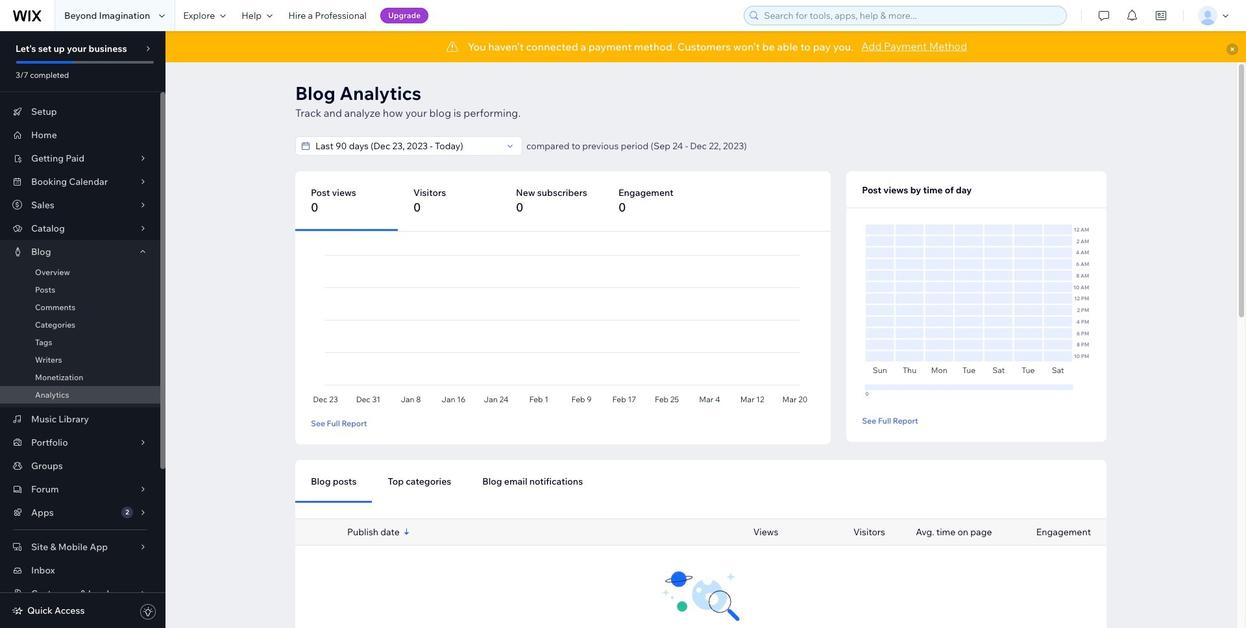 Task type: vqa. For each thing, say whether or not it's contained in the screenshot.
sidebar element at the left
yes



Task type: locate. For each thing, give the bounding box(es) containing it.
None field
[[312, 137, 502, 155]]

alert
[[166, 31, 1246, 62]]



Task type: describe. For each thing, give the bounding box(es) containing it.
sidebar element
[[0, 31, 166, 628]]

Search for tools, apps, help & more... field
[[760, 6, 1063, 25]]



